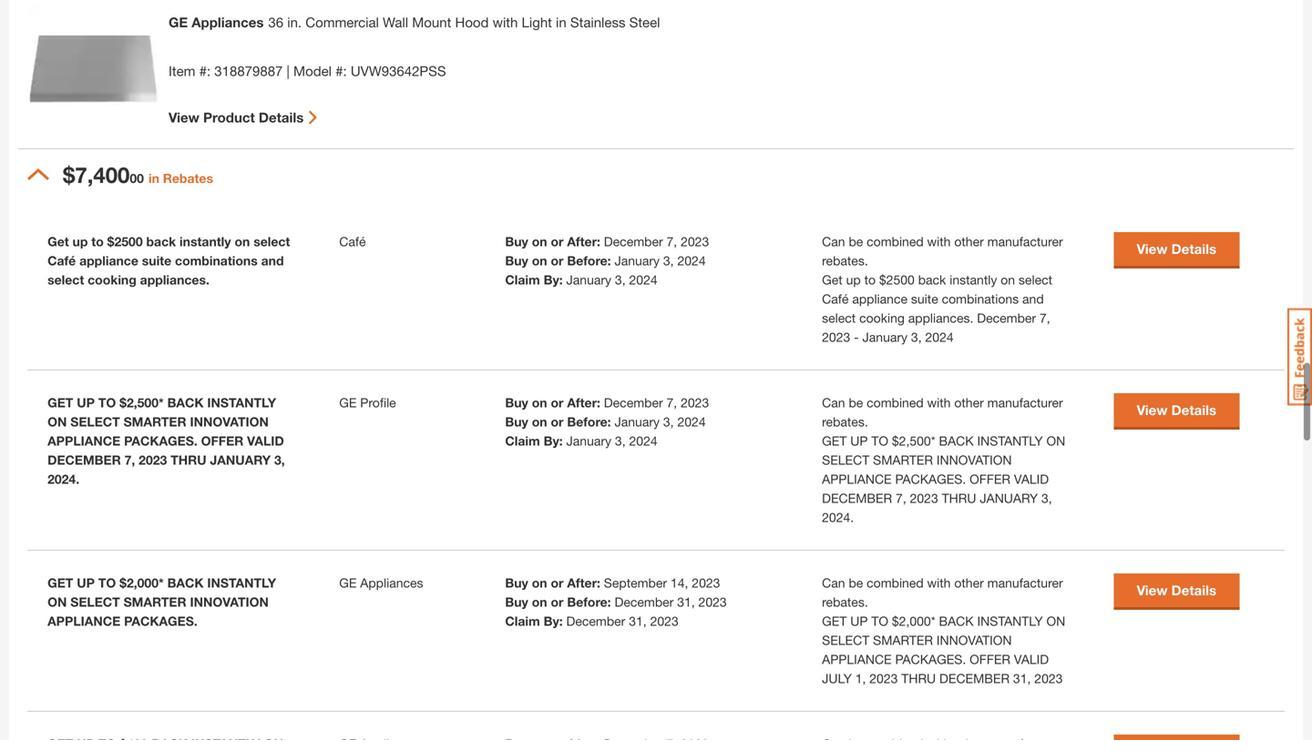 Task type: vqa. For each thing, say whether or not it's contained in the screenshot.
THRU corresponding to Buy on or After: December 7, 2023 Buy on or Before: January 3, 2024 Claim By: January 3, 2024
yes



Task type: describe. For each thing, give the bounding box(es) containing it.
$7,400 00 in rebates
[[63, 162, 213, 188]]

appliance inside the can be combined with other manufacturer rebates. get up to $2,000* back instantly on select smarter innovation appliance packages. offer valid july 1, 2023 thru december 31, 2023
[[822, 652, 892, 667]]

3 buy from the top
[[505, 395, 528, 410]]

$7,400
[[63, 162, 130, 188]]

on inside the can be combined with other manufacturer rebates. get up to $2,000* back instantly on select smarter innovation appliance packages. offer valid july 1, 2023 thru december 31, 2023
[[1047, 614, 1065, 629]]

in inside ge appliances 36 in. commercial wall mount hood with light in stainless steel
[[556, 14, 567, 30]]

to inside can be combined with other manufacturer rebates. get up to $2,500* back instantly on select smarter innovation appliance packages. offer valid december 7, 2023 thru january 3, 2024.
[[871, 434, 888, 449]]

appliance inside get up to $2,500* back instantly on select smarter innovation appliance packages. offer valid december 7, 2023 thru january 3, 2024.
[[47, 434, 120, 449]]

light
[[522, 14, 552, 30]]

2023 inside can be combined with other manufacturer rebates. get up to $2,500* back instantly on select smarter innovation appliance packages. offer valid december 7, 2023 thru january 3, 2024.
[[910, 491, 938, 506]]

stainless
[[570, 14, 626, 30]]

instantly inside can be combined with other manufacturer rebates. get up to $2,500* back instantly on select smarter innovation appliance packages. offer valid december 7, 2023 thru january 3, 2024.
[[977, 434, 1043, 449]]

$2,000* inside get up to $2,000* back instantly on select smarter innovation appliance packages.
[[120, 576, 164, 591]]

up inside get up to $2,000* back instantly on select smarter innovation appliance packages.
[[77, 576, 95, 591]]

get inside can be combined with other manufacturer rebates. get up to $2500 back instantly on select café appliance suite combinations and select cooking appliances. december 7, 2023 - january 3, 2024
[[822, 272, 843, 287]]

december inside can be combined with other manufacturer rebates. get up to $2,500* back instantly on select smarter innovation appliance packages. offer valid december 7, 2023 thru january 3, 2024.
[[822, 491, 892, 506]]

view details button for can be combined with other manufacturer rebates. get up to $2,500* back instantly on select smarter innovation appliance packages. offer valid december 7, 2023 thru january 3, 2024.
[[1114, 393, 1240, 427]]

claim for ge profile
[[505, 434, 540, 449]]

view product details image
[[308, 110, 317, 125]]

on inside get up to $2,500* back instantly on select smarter innovation appliance packages. offer valid december 7, 2023 thru january 3, 2024.
[[47, 414, 67, 429]]

smarter inside get up to $2,000* back instantly on select smarter innovation appliance packages.
[[124, 595, 186, 610]]

view product details
[[169, 109, 304, 126]]

get up to $2500 back instantly on select café appliance suite combinations and select cooking appliances.
[[47, 234, 290, 287]]

back inside can be combined with other manufacturer rebates. get up to $2,500* back instantly on select smarter innovation appliance packages. offer valid december 7, 2023 thru january 3, 2024.
[[939, 434, 974, 449]]

|
[[287, 63, 290, 79]]

1 by: from the top
[[544, 272, 563, 287]]

details for can be combined with other manufacturer rebates. get up to $2,500* back instantly on select smarter innovation appliance packages. offer valid december 7, 2023 thru january 3, 2024.
[[1172, 402, 1217, 419]]

other for $2500
[[954, 234, 984, 249]]

smarter inside get up to $2,500* back instantly on select smarter innovation appliance packages. offer valid december 7, 2023 thru january 3, 2024.
[[124, 414, 186, 429]]

to inside get up to $2500 back instantly on select café appliance suite combinations and select cooking appliances.
[[91, 234, 104, 249]]

rebates. for get up to $2,000* back instantly on select smarter innovation appliance packages. offer valid july 1, 2023 thru december 31, 2023
[[822, 595, 868, 610]]

view product details link
[[169, 109, 660, 126]]

rebates. for get up to $2,500* back instantly on select smarter innovation appliance packages. offer valid december 7, 2023 thru january 3, 2024.
[[822, 414, 868, 429]]

on inside get up to $2500 back instantly on select café appliance suite combinations and select cooking appliances.
[[235, 234, 250, 249]]

14,
[[671, 576, 688, 591]]

view for can be combined with other manufacturer rebates. get up to $2,000* back instantly on select smarter innovation appliance packages. offer valid july 1, 2023 thru december 31, 2023
[[1137, 583, 1168, 599]]

packages. inside get up to $2,500* back instantly on select smarter innovation appliance packages. offer valid december 7, 2023 thru january 3, 2024.
[[124, 434, 197, 449]]

on inside can be combined with other manufacturer rebates. get up to $2,500* back instantly on select smarter innovation appliance packages. offer valid december 7, 2023 thru january 3, 2024.
[[1047, 434, 1065, 449]]

get inside get up to $2,500* back instantly on select smarter innovation appliance packages. offer valid december 7, 2023 thru january 3, 2024.
[[47, 395, 73, 410]]

view details button for can be combined with other manufacturer rebates. get up to $2500 back instantly on select café appliance suite combinations and select cooking appliances. december 7, 2023 - january 3, 2024
[[1114, 232, 1240, 266]]

in inside '$7,400 00 in rebates'
[[149, 171, 159, 186]]

in.
[[287, 14, 302, 30]]

can be combined with other manufacturer rebates. get up to $2500 back instantly on select café appliance suite combinations and select cooking appliances. december 7, 2023 - january 3, 2024
[[822, 234, 1063, 345]]

packages. inside the can be combined with other manufacturer rebates. get up to $2,000* back instantly on select smarter innovation appliance packages. offer valid july 1, 2023 thru december 31, 2023
[[895, 652, 966, 667]]

318879887
[[214, 63, 283, 79]]

valid for buy on or after: december 7, 2023 buy on or before: january 3, 2024 claim by: january 3, 2024
[[1014, 472, 1049, 487]]

manufacturer for can be combined with other manufacturer rebates. get up to $2,500* back instantly on select smarter innovation appliance packages. offer valid december 7, 2023 thru january 3, 2024.
[[988, 395, 1063, 410]]

get inside the can be combined with other manufacturer rebates. get up to $2,000* back instantly on select smarter innovation appliance packages. offer valid july 1, 2023 thru december 31, 2023
[[822, 614, 847, 629]]

by: for appliances
[[544, 614, 563, 629]]

profile
[[360, 395, 396, 410]]

up inside get up to $2,500* back instantly on select smarter innovation appliance packages. offer valid december 7, 2023 thru january 3, 2024.
[[77, 395, 95, 410]]

3, inside can be combined with other manufacturer rebates. get up to $2500 back instantly on select café appliance suite combinations and select cooking appliances. december 7, 2023 - january 3, 2024
[[911, 330, 922, 345]]

$2,500* inside get up to $2,500* back instantly on select smarter innovation appliance packages. offer valid december 7, 2023 thru january 3, 2024.
[[120, 395, 164, 410]]

details for can be combined with other manufacturer rebates. get up to $2,000* back instantly on select smarter innovation appliance packages. offer valid july 1, 2023 thru december 31, 2023
[[1172, 583, 1217, 599]]

view for can be combined with other manufacturer rebates. get up to $2500 back instantly on select café appliance suite combinations and select cooking appliances. december 7, 2023 - january 3, 2024
[[1137, 241, 1168, 257]]

to inside get up to $2,000* back instantly on select smarter innovation appliance packages.
[[98, 576, 116, 591]]

valid for buy on or after: september 14, 2023 buy on or before: december 31, 2023 claim by: december 31, 2023
[[1014, 652, 1049, 667]]

5 buy from the top
[[505, 576, 528, 591]]

buy on or after: december 7, 2023 buy on or before: january 3, 2024 claim by: january 3, 2024 for get
[[505, 395, 709, 449]]

offer for buy on or after: september 14, 2023 buy on or before: december 31, 2023 claim by: december 31, 2023
[[970, 652, 1011, 667]]

can be combined with other manufacturer rebates. get up to $2,000* back instantly on select smarter innovation appliance packages. offer valid july 1, 2023 thru december 31, 2023
[[822, 576, 1065, 686]]

december inside the can be combined with other manufacturer rebates. get up to $2,000* back instantly on select smarter innovation appliance packages. offer valid july 1, 2023 thru december 31, 2023
[[940, 671, 1010, 686]]

uvw93642pss
[[351, 63, 446, 79]]

rebates. for get up to $2500 back instantly on select café appliance suite combinations and select cooking appliances. december 7, 2023 - january 3, 2024
[[822, 253, 868, 268]]

suite inside get up to $2500 back instantly on select café appliance suite combinations and select cooking appliances.
[[142, 253, 171, 268]]

innovation inside get up to $2,000* back instantly on select smarter innovation appliance packages.
[[190, 595, 269, 610]]

be for can be combined with other manufacturer rebates. get up to $2,500* back instantly on select smarter innovation appliance packages. offer valid december 7, 2023 thru january 3, 2024.
[[849, 395, 863, 410]]

appliances. inside can be combined with other manufacturer rebates. get up to $2500 back instantly on select café appliance suite combinations and select cooking appliances. december 7, 2023 - january 3, 2024
[[908, 311, 974, 326]]

back inside the can be combined with other manufacturer rebates. get up to $2,000* back instantly on select smarter innovation appliance packages. offer valid july 1, 2023 thru december 31, 2023
[[939, 614, 974, 629]]

1 horizontal spatial café
[[339, 234, 366, 249]]

can be combined with other manufacturer rebates. get up to $2,500* back instantly on select smarter innovation appliance packages. offer valid december 7, 2023 thru january 3, 2024.
[[822, 395, 1065, 525]]

instantly inside can be combined with other manufacturer rebates. get up to $2500 back instantly on select café appliance suite combinations and select cooking appliances. december 7, 2023 - january 3, 2024
[[950, 272, 997, 287]]

get inside get up to $2,000* back instantly on select smarter innovation appliance packages.
[[47, 576, 73, 591]]

to inside the can be combined with other manufacturer rebates. get up to $2,000* back instantly on select smarter innovation appliance packages. offer valid july 1, 2023 thru december 31, 2023
[[871, 614, 888, 629]]

on inside get up to $2,000* back instantly on select smarter innovation appliance packages.
[[47, 595, 67, 610]]

appliance inside can be combined with other manufacturer rebates. get up to $2,500* back instantly on select smarter innovation appliance packages. offer valid december 7, 2023 thru january 3, 2024.
[[822, 472, 892, 487]]

3, inside get up to $2,500* back instantly on select smarter innovation appliance packages. offer valid december 7, 2023 thru january 3, 2024.
[[274, 453, 285, 468]]

café inside get up to $2500 back instantly on select café appliance suite combinations and select cooking appliances.
[[47, 253, 76, 268]]

instantly inside get up to $2,500* back instantly on select smarter innovation appliance packages. offer valid december 7, 2023 thru january 3, 2024.
[[207, 395, 276, 410]]

3, inside can be combined with other manufacturer rebates. get up to $2,500* back instantly on select smarter innovation appliance packages. offer valid december 7, 2023 thru january 3, 2024.
[[1042, 491, 1052, 506]]

view details for can be combined with other manufacturer rebates. get up to $2500 back instantly on select café appliance suite combinations and select cooking appliances. december 7, 2023 - january 3, 2024
[[1137, 241, 1217, 257]]

cooking inside can be combined with other manufacturer rebates. get up to $2500 back instantly on select café appliance suite combinations and select cooking appliances. december 7, 2023 - january 3, 2024
[[859, 311, 905, 326]]

rebate item image image
[[27, 3, 159, 135]]

on inside can be combined with other manufacturer rebates. get up to $2500 back instantly on select café appliance suite combinations and select cooking appliances. december 7, 2023 - january 3, 2024
[[1001, 272, 1015, 287]]

with for can be combined with other manufacturer rebates. get up to $2,000* back instantly on select smarter innovation appliance packages. offer valid july 1, 2023 thru december 31, 2023
[[927, 576, 951, 591]]

7, inside get up to $2,500* back instantly on select smarter innovation appliance packages. offer valid december 7, 2023 thru january 3, 2024.
[[124, 453, 135, 468]]

4 buy from the top
[[505, 414, 528, 429]]

ge for ge appliances 36 in. commercial wall mount hood with light in stainless steel
[[169, 14, 188, 30]]

manufacturer for can be combined with other manufacturer rebates. get up to $2500 back instantly on select café appliance suite combinations and select cooking appliances. december 7, 2023 - january 3, 2024
[[988, 234, 1063, 249]]

cooking inside get up to $2500 back instantly on select café appliance suite combinations and select cooking appliances.
[[88, 272, 136, 287]]

combined for $2,000*
[[867, 576, 924, 591]]

january inside can be combined with other manufacturer rebates. get up to $2,500* back instantly on select smarter innovation appliance packages. offer valid december 7, 2023 thru january 3, 2024.
[[980, 491, 1038, 506]]

instantly inside get up to $2500 back instantly on select café appliance suite combinations and select cooking appliances.
[[180, 234, 231, 249]]

appliance inside get up to $2,000* back instantly on select smarter innovation appliance packages.
[[47, 614, 120, 629]]

innovation inside the can be combined with other manufacturer rebates. get up to $2,000* back instantly on select smarter innovation appliance packages. offer valid july 1, 2023 thru december 31, 2023
[[937, 633, 1012, 648]]

caret image
[[27, 164, 49, 186]]

packages. inside get up to $2,000* back instantly on select smarter innovation appliance packages.
[[124, 614, 197, 629]]

offer inside get up to $2,500* back instantly on select smarter innovation appliance packages. offer valid december 7, 2023 thru january 3, 2024.
[[201, 434, 244, 449]]

appliances for ge appliances
[[360, 576, 423, 591]]

select inside get up to $2,000* back instantly on select smarter innovation appliance packages.
[[70, 595, 120, 610]]

suite inside can be combined with other manufacturer rebates. get up to $2500 back instantly on select café appliance suite combinations and select cooking appliances. december 7, 2023 - january 3, 2024
[[911, 291, 938, 306]]

appliances for ge appliances 36 in. commercial wall mount hood with light in stainless steel
[[192, 14, 264, 30]]

with for can be combined with other manufacturer rebates. get up to $2,500* back instantly on select smarter innovation appliance packages. offer valid december 7, 2023 thru january 3, 2024.
[[927, 395, 951, 410]]

steel
[[629, 14, 660, 30]]

combined for $2500
[[867, 234, 924, 249]]

$2500 inside can be combined with other manufacturer rebates. get up to $2500 back instantly on select café appliance suite combinations and select cooking appliances. december 7, 2023 - january 3, 2024
[[879, 272, 915, 287]]

1 before: from the top
[[567, 253, 611, 268]]

7, inside can be combined with other manufacturer rebates. get up to $2500 back instantly on select café appliance suite combinations and select cooking appliances. december 7, 2023 - january 3, 2024
[[1040, 311, 1050, 326]]

after: for café
[[567, 234, 600, 249]]

before: for profile
[[567, 414, 611, 429]]

commercial
[[306, 14, 379, 30]]

smarter inside the can be combined with other manufacturer rebates. get up to $2,000* back instantly on select smarter innovation appliance packages. offer valid july 1, 2023 thru december 31, 2023
[[873, 633, 933, 648]]

after: for ge appliances
[[567, 576, 600, 591]]

packages. inside can be combined with other manufacturer rebates. get up to $2,500* back instantly on select smarter innovation appliance packages. offer valid december 7, 2023 thru january 3, 2024.
[[895, 472, 966, 487]]

valid inside get up to $2,500* back instantly on select smarter innovation appliance packages. offer valid december 7, 2023 thru january 3, 2024.
[[247, 434, 284, 449]]

combinations inside get up to $2500 back instantly on select café appliance suite combinations and select cooking appliances.
[[175, 253, 258, 268]]

2024 inside can be combined with other manufacturer rebates. get up to $2500 back instantly on select café appliance suite combinations and select cooking appliances. december 7, 2023 - january 3, 2024
[[925, 330, 954, 345]]

can for can be combined with other manufacturer rebates. get up to $2500 back instantly on select café appliance suite combinations and select cooking appliances. december 7, 2023 - january 3, 2024
[[822, 234, 845, 249]]

appliance inside get up to $2500 back instantly on select café appliance suite combinations and select cooking appliances.
[[79, 253, 138, 268]]

can for can be combined with other manufacturer rebates. get up to $2,500* back instantly on select smarter innovation appliance packages. offer valid december 7, 2023 thru january 3, 2024.
[[822, 395, 845, 410]]

1 or from the top
[[551, 234, 564, 249]]

thru inside get up to $2,500* back instantly on select smarter innovation appliance packages. offer valid december 7, 2023 thru january 3, 2024.
[[171, 453, 207, 468]]

claim for ge appliances
[[505, 614, 540, 629]]

buy on or after: december 7, 2023 buy on or before: january 3, 2024 claim by: january 3, 2024 for get
[[505, 234, 709, 287]]

with inside ge appliances 36 in. commercial wall mount hood with light in stainless steel
[[493, 14, 518, 30]]

1 buy from the top
[[505, 234, 528, 249]]

feedback link image
[[1288, 308, 1312, 406]]

be for can be combined with other manufacturer rebates. get up to $2,000* back instantly on select smarter innovation appliance packages. offer valid july 1, 2023 thru december 31, 2023
[[849, 576, 863, 591]]

ge for ge profile
[[339, 395, 357, 410]]



Task type: locate. For each thing, give the bounding box(es) containing it.
2 buy on or after: december 7, 2023 buy on or before: january 3, 2024 claim by: january 3, 2024 from the top
[[505, 395, 709, 449]]

0 vertical spatial get
[[47, 234, 69, 249]]

get inside get up to $2500 back instantly on select café appliance suite combinations and select cooking appliances.
[[47, 234, 69, 249]]

3 manufacturer from the top
[[988, 576, 1063, 591]]

january inside get up to $2,500* back instantly on select smarter innovation appliance packages. offer valid december 7, 2023 thru january 3, 2024.
[[210, 453, 271, 468]]

2 horizontal spatial café
[[822, 291, 849, 306]]

5 or from the top
[[551, 576, 564, 591]]

view details for can be combined with other manufacturer rebates. get up to $2,000* back instantly on select smarter innovation appliance packages. offer valid july 1, 2023 thru december 31, 2023
[[1137, 583, 1217, 599]]

00
[[130, 171, 144, 186]]

1 vertical spatial before:
[[567, 414, 611, 429]]

select inside the can be combined with other manufacturer rebates. get up to $2,000* back instantly on select smarter innovation appliance packages. offer valid july 1, 2023 thru december 31, 2023
[[822, 633, 870, 648]]

2 vertical spatial other
[[954, 576, 984, 591]]

2 vertical spatial rebates.
[[822, 595, 868, 610]]

view
[[169, 109, 199, 126], [1137, 241, 1168, 257], [1137, 402, 1168, 419], [1137, 583, 1168, 599]]

$2500 inside get up to $2500 back instantly on select café appliance suite combinations and select cooking appliances.
[[107, 234, 143, 249]]

1 rebates. from the top
[[822, 253, 868, 268]]

3 after: from the top
[[567, 576, 600, 591]]

2 can from the top
[[822, 395, 845, 410]]

3 by: from the top
[[544, 614, 563, 629]]

buy on or after: december 7, 2023 buy on or before: january 3, 2024 claim by: january 3, 2024
[[505, 234, 709, 287], [505, 395, 709, 449]]

in right light
[[556, 14, 567, 30]]

3 other from the top
[[954, 576, 984, 591]]

2 combined from the top
[[867, 395, 924, 410]]

0 horizontal spatial to
[[91, 234, 104, 249]]

instantly inside the can be combined with other manufacturer rebates. get up to $2,000* back instantly on select smarter innovation appliance packages. offer valid july 1, 2023 thru december 31, 2023
[[977, 614, 1043, 629]]

6 or from the top
[[551, 595, 564, 610]]

manufacturer inside the can be combined with other manufacturer rebates. get up to $2,000* back instantly on select smarter innovation appliance packages. offer valid july 1, 2023 thru december 31, 2023
[[988, 576, 1063, 591]]

1 horizontal spatial $2500
[[879, 272, 915, 287]]

offer inside the can be combined with other manufacturer rebates. get up to $2,000* back instantly on select smarter innovation appliance packages. offer valid july 1, 2023 thru december 31, 2023
[[970, 652, 1011, 667]]

rebates.
[[822, 253, 868, 268], [822, 414, 868, 429], [822, 595, 868, 610]]

1 vertical spatial up
[[846, 272, 861, 287]]

other for $2,000*
[[954, 576, 984, 591]]

0 vertical spatial before:
[[567, 253, 611, 268]]

combined for $2,500*
[[867, 395, 924, 410]]

1 horizontal spatial get
[[822, 272, 843, 287]]

combined inside can be combined with other manufacturer rebates. get up to $2500 back instantly on select café appliance suite combinations and select cooking appliances. december 7, 2023 - january 3, 2024
[[867, 234, 924, 249]]

1 vertical spatial december
[[822, 491, 892, 506]]

with for can be combined with other manufacturer rebates. get up to $2500 back instantly on select café appliance suite combinations and select cooking appliances. december 7, 2023 - january 3, 2024
[[927, 234, 951, 249]]

december
[[47, 453, 121, 468], [822, 491, 892, 506], [940, 671, 1010, 686]]

1 vertical spatial view details button
[[1114, 393, 1240, 427]]

combined inside the can be combined with other manufacturer rebates. get up to $2,000* back instantly on select smarter innovation appliance packages. offer valid july 1, 2023 thru december 31, 2023
[[867, 576, 924, 591]]

7,
[[667, 234, 677, 249], [1040, 311, 1050, 326], [667, 395, 677, 410], [124, 453, 135, 468], [896, 491, 906, 506]]

buy
[[505, 234, 528, 249], [505, 253, 528, 268], [505, 395, 528, 410], [505, 414, 528, 429], [505, 576, 528, 591], [505, 595, 528, 610]]

manufacturer for can be combined with other manufacturer rebates. get up to $2,000* back instantly on select smarter innovation appliance packages. offer valid july 1, 2023 thru december 31, 2023
[[988, 576, 1063, 591]]

rebates. inside the can be combined with other manufacturer rebates. get up to $2,000* back instantly on select smarter innovation appliance packages. offer valid july 1, 2023 thru december 31, 2023
[[822, 595, 868, 610]]

to
[[98, 395, 116, 410], [871, 434, 888, 449], [98, 576, 116, 591], [871, 614, 888, 629]]

1 vertical spatial appliances.
[[908, 311, 974, 326]]

and
[[261, 253, 284, 268], [1022, 291, 1044, 306]]

1 horizontal spatial january
[[980, 491, 1038, 506]]

$2,500* inside can be combined with other manufacturer rebates. get up to $2,500* back instantly on select smarter innovation appliance packages. offer valid december 7, 2023 thru january 3, 2024.
[[892, 434, 936, 449]]

other
[[954, 234, 984, 249], [954, 395, 984, 410], [954, 576, 984, 591]]

1 horizontal spatial to
[[864, 272, 876, 287]]

appliances. inside get up to $2500 back instantly on select café appliance suite combinations and select cooking appliances.
[[140, 272, 209, 287]]

claim for café
[[505, 272, 540, 287]]

before: for appliances
[[567, 595, 611, 610]]

rebates. up july
[[822, 595, 868, 610]]

31,
[[677, 595, 695, 610], [629, 614, 647, 629], [1013, 671, 1031, 686]]

1 vertical spatial to
[[864, 272, 876, 287]]

2 vertical spatial offer
[[970, 652, 1011, 667]]

$2,000*
[[120, 576, 164, 591], [892, 614, 936, 629]]

combined inside can be combined with other manufacturer rebates. get up to $2,500* back instantly on select smarter innovation appliance packages. offer valid december 7, 2023 thru january 3, 2024.
[[867, 395, 924, 410]]

and inside can be combined with other manufacturer rebates. get up to $2500 back instantly on select café appliance suite combinations and select cooking appliances. december 7, 2023 - january 3, 2024
[[1022, 291, 1044, 306]]

with
[[493, 14, 518, 30], [927, 234, 951, 249], [927, 395, 951, 410], [927, 576, 951, 591]]

0 horizontal spatial $2,500*
[[120, 395, 164, 410]]

0 vertical spatial $2500
[[107, 234, 143, 249]]

smarter inside can be combined with other manufacturer rebates. get up to $2,500* back instantly on select smarter innovation appliance packages. offer valid december 7, 2023 thru january 3, 2024.
[[873, 453, 933, 468]]

2 claim from the top
[[505, 434, 540, 449]]

0 horizontal spatial combinations
[[175, 253, 258, 268]]

0 horizontal spatial up
[[72, 234, 88, 249]]

0 vertical spatial ge
[[169, 14, 188, 30]]

to
[[91, 234, 104, 249], [864, 272, 876, 287]]

back inside get up to $2,000* back instantly on select smarter innovation appliance packages.
[[167, 576, 204, 591]]

rebates. inside can be combined with other manufacturer rebates. get up to $2,500* back instantly on select smarter innovation appliance packages. offer valid december 7, 2023 thru january 3, 2024.
[[822, 414, 868, 429]]

2 vertical spatial view details
[[1137, 583, 1217, 599]]

2 vertical spatial café
[[822, 291, 849, 306]]

1 view details from the top
[[1137, 241, 1217, 257]]

rebates. down the -
[[822, 414, 868, 429]]

7, inside can be combined with other manufacturer rebates. get up to $2,500* back instantly on select smarter innovation appliance packages. offer valid december 7, 2023 thru january 3, 2024.
[[896, 491, 906, 506]]

0 horizontal spatial instantly
[[180, 234, 231, 249]]

café inside can be combined with other manufacturer rebates. get up to $2500 back instantly on select café appliance suite combinations and select cooking appliances. december 7, 2023 - january 3, 2024
[[822, 291, 849, 306]]

item
[[169, 63, 195, 79]]

1 vertical spatial rebates.
[[822, 414, 868, 429]]

0 vertical spatial be
[[849, 234, 863, 249]]

july
[[822, 671, 852, 686]]

item #: 318879887 | model #: uvw93642pss
[[169, 63, 446, 79]]

3 or from the top
[[551, 395, 564, 410]]

select
[[254, 234, 290, 249], [47, 272, 84, 287], [1019, 272, 1053, 287], [822, 311, 856, 326]]

back inside can be combined with other manufacturer rebates. get up to $2500 back instantly on select café appliance suite combinations and select cooking appliances. december 7, 2023 - january 3, 2024
[[918, 272, 946, 287]]

2 after: from the top
[[567, 395, 600, 410]]

be inside can be combined with other manufacturer rebates. get up to $2,500* back instantly on select smarter innovation appliance packages. offer valid december 7, 2023 thru january 3, 2024.
[[849, 395, 863, 410]]

appliance
[[79, 253, 138, 268], [852, 291, 908, 306]]

ge
[[169, 14, 188, 30], [339, 395, 357, 410], [339, 576, 357, 591]]

1 other from the top
[[954, 234, 984, 249]]

0 vertical spatial thru
[[171, 453, 207, 468]]

1 claim from the top
[[505, 272, 540, 287]]

wall
[[383, 14, 408, 30]]

smarter
[[124, 414, 186, 429], [873, 453, 933, 468], [124, 595, 186, 610], [873, 633, 933, 648]]

model
[[293, 63, 332, 79]]

$2,000* inside the can be combined with other manufacturer rebates. get up to $2,000* back instantly on select smarter innovation appliance packages. offer valid july 1, 2023 thru december 31, 2023
[[892, 614, 936, 629]]

1 after: from the top
[[567, 234, 600, 249]]

1 horizontal spatial instantly
[[950, 272, 997, 287]]

0 vertical spatial manufacturer
[[988, 234, 1063, 249]]

innovation
[[190, 414, 269, 429], [937, 453, 1012, 468], [190, 595, 269, 610], [937, 633, 1012, 648]]

0 vertical spatial in
[[556, 14, 567, 30]]

1 can from the top
[[822, 234, 845, 249]]

instantly
[[207, 395, 276, 410], [977, 434, 1043, 449], [207, 576, 276, 591], [977, 614, 1043, 629]]

0 vertical spatial up
[[72, 234, 88, 249]]

up
[[77, 395, 95, 410], [850, 434, 868, 449], [77, 576, 95, 591], [850, 614, 868, 629]]

can inside can be combined with other manufacturer rebates. get up to $2,500* back instantly on select smarter innovation appliance packages. offer valid december 7, 2023 thru january 3, 2024.
[[822, 395, 845, 410]]

#:
[[199, 63, 211, 79], [335, 63, 347, 79]]

0 vertical spatial $2,500*
[[120, 395, 164, 410]]

combined
[[867, 234, 924, 249], [867, 395, 924, 410], [867, 576, 924, 591]]

2 horizontal spatial 31,
[[1013, 671, 1031, 686]]

2024.
[[47, 472, 79, 487], [822, 510, 854, 525]]

2 horizontal spatial thru
[[942, 491, 976, 506]]

hood
[[455, 14, 489, 30]]

combinations inside can be combined with other manufacturer rebates. get up to $2500 back instantly on select café appliance suite combinations and select cooking appliances. december 7, 2023 - january 3, 2024
[[942, 291, 1019, 306]]

details
[[259, 109, 304, 126], [1172, 241, 1217, 257], [1172, 402, 1217, 419], [1172, 583, 1217, 599]]

1 vertical spatial after:
[[567, 395, 600, 410]]

select
[[70, 414, 120, 429], [822, 453, 870, 468], [70, 595, 120, 610], [822, 633, 870, 648]]

3 combined from the top
[[867, 576, 924, 591]]

offer inside can be combined with other manufacturer rebates. get up to $2,500* back instantly on select smarter innovation appliance packages. offer valid december 7, 2023 thru january 3, 2024.
[[970, 472, 1011, 487]]

1 horizontal spatial $2,000*
[[892, 614, 936, 629]]

get inside can be combined with other manufacturer rebates. get up to $2,500* back instantly on select smarter innovation appliance packages. offer valid december 7, 2023 thru january 3, 2024.
[[822, 434, 847, 449]]

31, inside the can be combined with other manufacturer rebates. get up to $2,000* back instantly on select smarter innovation appliance packages. offer valid july 1, 2023 thru december 31, 2023
[[1013, 671, 1031, 686]]

appliance inside can be combined with other manufacturer rebates. get up to $2500 back instantly on select café appliance suite combinations and select cooking appliances. december 7, 2023 - january 3, 2024
[[852, 291, 908, 306]]

december
[[604, 234, 663, 249], [977, 311, 1036, 326], [604, 395, 663, 410], [615, 595, 674, 610], [566, 614, 625, 629]]

up inside the can be combined with other manufacturer rebates. get up to $2,000* back instantly on select smarter innovation appliance packages. offer valid july 1, 2023 thru december 31, 2023
[[850, 614, 868, 629]]

0 horizontal spatial back
[[146, 234, 176, 249]]

1 manufacturer from the top
[[988, 234, 1063, 249]]

2 vertical spatial by:
[[544, 614, 563, 629]]

view details button for can be combined with other manufacturer rebates. get up to $2,000* back instantly on select smarter innovation appliance packages. offer valid july 1, 2023 thru december 31, 2023
[[1114, 574, 1240, 608]]

in right the 00
[[149, 171, 159, 186]]

1 vertical spatial ge
[[339, 395, 357, 410]]

and inside get up to $2500 back instantly on select café appliance suite combinations and select cooking appliances.
[[261, 253, 284, 268]]

2 view details button from the top
[[1114, 393, 1240, 427]]

after:
[[567, 234, 600, 249], [567, 395, 600, 410], [567, 576, 600, 591]]

0 vertical spatial café
[[339, 234, 366, 249]]

0 vertical spatial and
[[261, 253, 284, 268]]

thru
[[171, 453, 207, 468], [942, 491, 976, 506], [902, 671, 936, 686]]

rebates. up the -
[[822, 253, 868, 268]]

2 before: from the top
[[567, 414, 611, 429]]

0 horizontal spatial december
[[47, 453, 121, 468]]

other inside can be combined with other manufacturer rebates. get up to $2,500* back instantly on select smarter innovation appliance packages. offer valid december 7, 2023 thru january 3, 2024.
[[954, 395, 984, 410]]

1 vertical spatial $2,000*
[[892, 614, 936, 629]]

1 view details button from the top
[[1114, 232, 1240, 266]]

details for can be combined with other manufacturer rebates. get up to $2500 back instantly on select café appliance suite combinations and select cooking appliances. december 7, 2023 - january 3, 2024
[[1172, 241, 1217, 257]]

by:
[[544, 272, 563, 287], [544, 434, 563, 449], [544, 614, 563, 629]]

2 by: from the top
[[544, 434, 563, 449]]

0 horizontal spatial $2500
[[107, 234, 143, 249]]

up
[[72, 234, 88, 249], [846, 272, 861, 287]]

thru inside the can be combined with other manufacturer rebates. get up to $2,000* back instantly on select smarter innovation appliance packages. offer valid july 1, 2023 thru december 31, 2023
[[902, 671, 936, 686]]

back
[[167, 395, 204, 410], [939, 434, 974, 449], [167, 576, 204, 591], [939, 614, 974, 629]]

get up to $2,500* back instantly on select smarter innovation appliance packages. offer valid december 7, 2023 thru january 3, 2024.
[[47, 395, 285, 487]]

up inside get up to $2500 back instantly on select café appliance suite combinations and select cooking appliances.
[[72, 234, 88, 249]]

2 or from the top
[[551, 253, 564, 268]]

1 horizontal spatial december
[[822, 491, 892, 506]]

1 horizontal spatial #:
[[335, 63, 347, 79]]

1 vertical spatial get
[[822, 272, 843, 287]]

innovation inside get up to $2,500* back instantly on select smarter innovation appliance packages. offer valid december 7, 2023 thru january 3, 2024.
[[190, 414, 269, 429]]

2 manufacturer from the top
[[988, 395, 1063, 410]]

to inside get up to $2,500* back instantly on select smarter innovation appliance packages. offer valid december 7, 2023 thru january 3, 2024.
[[98, 395, 116, 410]]

ge appliances 36 in. commercial wall mount hood with light in stainless steel
[[169, 14, 660, 30]]

0 horizontal spatial in
[[149, 171, 159, 186]]

3,
[[663, 253, 674, 268], [615, 272, 626, 287], [911, 330, 922, 345], [663, 414, 674, 429], [615, 434, 626, 449], [274, 453, 285, 468], [1042, 491, 1052, 506]]

thru inside can be combined with other manufacturer rebates. get up to $2,500* back instantly on select smarter innovation appliance packages. offer valid december 7, 2023 thru january 3, 2024.
[[942, 491, 976, 506]]

up down the $7,400
[[72, 234, 88, 249]]

0 vertical spatial valid
[[247, 434, 284, 449]]

2023
[[681, 234, 709, 249], [822, 330, 850, 345], [681, 395, 709, 410], [139, 453, 167, 468], [910, 491, 938, 506], [692, 576, 720, 591], [699, 595, 727, 610], [650, 614, 679, 629], [870, 671, 898, 686], [1035, 671, 1063, 686]]

0 vertical spatial december
[[47, 453, 121, 468]]

1 vertical spatial instantly
[[950, 272, 997, 287]]

36
[[268, 14, 283, 30]]

before: inside buy on or after: september 14, 2023 buy on or before: december 31, 2023 claim by: december 31, 2023
[[567, 595, 611, 610]]

2 buy from the top
[[505, 253, 528, 268]]

0 horizontal spatial get
[[47, 234, 69, 249]]

0 vertical spatial appliance
[[79, 253, 138, 268]]

0 vertical spatial combinations
[[175, 253, 258, 268]]

-
[[854, 330, 859, 345]]

ge appliances
[[339, 576, 423, 591]]

0 horizontal spatial 2024.
[[47, 472, 79, 487]]

select inside get up to $2,500* back instantly on select smarter innovation appliance packages. offer valid december 7, 2023 thru january 3, 2024.
[[70, 414, 120, 429]]

on
[[235, 234, 250, 249], [532, 234, 547, 249], [532, 253, 547, 268], [1001, 272, 1015, 287], [532, 395, 547, 410], [532, 414, 547, 429], [532, 576, 547, 591], [532, 595, 547, 610]]

1 vertical spatial 2024.
[[822, 510, 854, 525]]

be for can be combined with other manufacturer rebates. get up to $2500 back instantly on select café appliance suite combinations and select cooking appliances. december 7, 2023 - january 3, 2024
[[849, 234, 863, 249]]

1 horizontal spatial appliance
[[852, 291, 908, 306]]

1 vertical spatial view details
[[1137, 402, 1217, 419]]

appliances
[[192, 14, 264, 30], [360, 576, 423, 591]]

2024. inside get up to $2,500* back instantly on select smarter innovation appliance packages. offer valid december 7, 2023 thru january 3, 2024.
[[47, 472, 79, 487]]

0 horizontal spatial thru
[[171, 453, 207, 468]]

with inside can be combined with other manufacturer rebates. get up to $2500 back instantly on select café appliance suite combinations and select cooking appliances. december 7, 2023 - january 3, 2024
[[927, 234, 951, 249]]

3 view details button from the top
[[1114, 574, 1240, 608]]

on
[[47, 414, 67, 429], [1047, 434, 1065, 449], [47, 595, 67, 610], [1047, 614, 1065, 629]]

january
[[615, 253, 660, 268], [566, 272, 612, 287], [863, 330, 908, 345], [615, 414, 660, 429], [566, 434, 612, 449]]

2024
[[677, 253, 706, 268], [629, 272, 658, 287], [925, 330, 954, 345], [677, 414, 706, 429], [629, 434, 658, 449]]

be
[[849, 234, 863, 249], [849, 395, 863, 410], [849, 576, 863, 591]]

café
[[339, 234, 366, 249], [47, 253, 76, 268], [822, 291, 849, 306]]

instantly
[[180, 234, 231, 249], [950, 272, 997, 287]]

manufacturer
[[988, 234, 1063, 249], [988, 395, 1063, 410], [988, 576, 1063, 591]]

get
[[47, 234, 69, 249], [822, 272, 843, 287]]

mount
[[412, 14, 451, 30]]

cooking
[[88, 272, 136, 287], [859, 311, 905, 326]]

0 vertical spatial claim
[[505, 272, 540, 287]]

0 vertical spatial view details button
[[1114, 232, 1240, 266]]

view details button
[[1114, 232, 1240, 266], [1114, 393, 1240, 427], [1114, 574, 1240, 608]]

packages.
[[124, 434, 197, 449], [895, 472, 966, 487], [124, 614, 197, 629], [895, 652, 966, 667]]

product
[[203, 109, 255, 126]]

offer
[[201, 434, 244, 449], [970, 472, 1011, 487], [970, 652, 1011, 667]]

1 vertical spatial by:
[[544, 434, 563, 449]]

back
[[146, 234, 176, 249], [918, 272, 946, 287]]

0 vertical spatial can
[[822, 234, 845, 249]]

view details for can be combined with other manufacturer rebates. get up to $2,500* back instantly on select smarter innovation appliance packages. offer valid december 7, 2023 thru january 3, 2024.
[[1137, 402, 1217, 419]]

appliance
[[47, 434, 120, 449], [822, 472, 892, 487], [47, 614, 120, 629], [822, 652, 892, 667]]

combinations
[[175, 253, 258, 268], [942, 291, 1019, 306]]

1 buy on or after: december 7, 2023 buy on or before: january 3, 2024 claim by: january 3, 2024 from the top
[[505, 234, 709, 287]]

2023 inside can be combined with other manufacturer rebates. get up to $2500 back instantly on select café appliance suite combinations and select cooking appliances. december 7, 2023 - january 3, 2024
[[822, 330, 850, 345]]

rebates
[[163, 171, 213, 186]]

0 vertical spatial 31,
[[677, 595, 695, 610]]

can inside can be combined with other manufacturer rebates. get up to $2500 back instantly on select café appliance suite combinations and select cooking appliances. december 7, 2023 - january 3, 2024
[[822, 234, 845, 249]]

0 horizontal spatial january
[[210, 453, 271, 468]]

suite
[[142, 253, 171, 268], [911, 291, 938, 306]]

#: right item at the top left of page
[[199, 63, 211, 79]]

2 vertical spatial thru
[[902, 671, 936, 686]]

after: for ge profile
[[567, 395, 600, 410]]

up inside can be combined with other manufacturer rebates. get up to $2,500* back instantly on select smarter innovation appliance packages. offer valid december 7, 2023 thru january 3, 2024.
[[850, 434, 868, 449]]

back inside get up to $2,500* back instantly on select smarter innovation appliance packages. offer valid december 7, 2023 thru january 3, 2024.
[[167, 395, 204, 410]]

0 horizontal spatial 31,
[[629, 614, 647, 629]]

1 vertical spatial january
[[980, 491, 1038, 506]]

0 vertical spatial view details
[[1137, 241, 1217, 257]]

before:
[[567, 253, 611, 268], [567, 414, 611, 429], [567, 595, 611, 610]]

0 vertical spatial rebates.
[[822, 253, 868, 268]]

get up to $2,000* back instantly on select smarter innovation appliance packages.
[[47, 576, 276, 629]]

january inside can be combined with other manufacturer rebates. get up to $2500 back instantly on select café appliance suite combinations and select cooking appliances. december 7, 2023 - january 3, 2024
[[863, 330, 908, 345]]

ge profile
[[339, 395, 396, 410]]

appliance up the -
[[852, 291, 908, 306]]

1 vertical spatial 31,
[[629, 614, 647, 629]]

other for $2,500*
[[954, 395, 984, 410]]

1 vertical spatial manufacturer
[[988, 395, 1063, 410]]

2024. inside can be combined with other manufacturer rebates. get up to $2,500* back instantly on select smarter innovation appliance packages. offer valid december 7, 2023 thru january 3, 2024.
[[822, 510, 854, 525]]

buy on or after: september 14, 2023 buy on or before: december 31, 2023 claim by: december 31, 2023
[[505, 576, 727, 629]]

3 before: from the top
[[567, 595, 611, 610]]

up up the -
[[846, 272, 861, 287]]

1 horizontal spatial in
[[556, 14, 567, 30]]

2 rebates. from the top
[[822, 414, 868, 429]]

claim
[[505, 272, 540, 287], [505, 434, 540, 449], [505, 614, 540, 629]]

2 vertical spatial combined
[[867, 576, 924, 591]]

0 vertical spatial appliances
[[192, 14, 264, 30]]

thru for buy on or after: september 14, 2023 buy on or before: december 31, 2023 claim by: december 31, 2023
[[902, 671, 936, 686]]

up inside can be combined with other manufacturer rebates. get up to $2500 back instantly on select café appliance suite combinations and select cooking appliances. december 7, 2023 - january 3, 2024
[[846, 272, 861, 287]]

manufacturer inside can be combined with other manufacturer rebates. get up to $2,500* back instantly on select smarter innovation appliance packages. offer valid december 7, 2023 thru january 3, 2024.
[[988, 395, 1063, 410]]

can for can be combined with other manufacturer rebates. get up to $2,000* back instantly on select smarter innovation appliance packages. offer valid july 1, 2023 thru december 31, 2023
[[822, 576, 845, 591]]

1 vertical spatial appliances
[[360, 576, 423, 591]]

instantly inside get up to $2,000* back instantly on select smarter innovation appliance packages.
[[207, 576, 276, 591]]

1 combined from the top
[[867, 234, 924, 249]]

appliances.
[[140, 272, 209, 287], [908, 311, 974, 326]]

3 view details from the top
[[1137, 583, 1217, 599]]

september
[[604, 576, 667, 591]]

2 vertical spatial ge
[[339, 576, 357, 591]]

#: right "model"
[[335, 63, 347, 79]]

$2500
[[107, 234, 143, 249], [879, 272, 915, 287]]

3 can from the top
[[822, 576, 845, 591]]

4 or from the top
[[551, 414, 564, 429]]

valid inside the can be combined with other manufacturer rebates. get up to $2,000* back instantly on select smarter innovation appliance packages. offer valid july 1, 2023 thru december 31, 2023
[[1014, 652, 1049, 667]]

0 vertical spatial $2,000*
[[120, 576, 164, 591]]

0 vertical spatial buy on or after: december 7, 2023 buy on or before: january 3, 2024 claim by: january 3, 2024
[[505, 234, 709, 287]]

1 horizontal spatial combinations
[[942, 291, 1019, 306]]

december inside can be combined with other manufacturer rebates. get up to $2500 back instantly on select café appliance suite combinations and select cooking appliances. december 7, 2023 - january 3, 2024
[[977, 311, 1036, 326]]

0 vertical spatial instantly
[[180, 234, 231, 249]]

appliance down the $7,400
[[79, 253, 138, 268]]

2 view details from the top
[[1137, 402, 1217, 419]]

2 vertical spatial 31,
[[1013, 671, 1031, 686]]

by: for profile
[[544, 434, 563, 449]]

ge for ge appliances
[[339, 576, 357, 591]]

1 vertical spatial buy on or after: december 7, 2023 buy on or before: january 3, 2024 claim by: january 3, 2024
[[505, 395, 709, 449]]

6 buy from the top
[[505, 595, 528, 610]]

1 be from the top
[[849, 234, 863, 249]]

1 vertical spatial be
[[849, 395, 863, 410]]

1 vertical spatial $2500
[[879, 272, 915, 287]]

1 horizontal spatial suite
[[911, 291, 938, 306]]

0 horizontal spatial appliances
[[192, 14, 264, 30]]

other inside can be combined with other manufacturer rebates. get up to $2500 back instantly on select café appliance suite combinations and select cooking appliances. december 7, 2023 - january 3, 2024
[[954, 234, 984, 249]]

valid
[[247, 434, 284, 449], [1014, 472, 1049, 487], [1014, 652, 1049, 667]]

with inside can be combined with other manufacturer rebates. get up to $2,500* back instantly on select smarter innovation appliance packages. offer valid december 7, 2023 thru january 3, 2024.
[[927, 395, 951, 410]]

0 vertical spatial january
[[210, 453, 271, 468]]

0 horizontal spatial suite
[[142, 253, 171, 268]]

get
[[47, 395, 73, 410], [822, 434, 847, 449], [47, 576, 73, 591], [822, 614, 847, 629]]

3 be from the top
[[849, 576, 863, 591]]

1 horizontal spatial appliances.
[[908, 311, 974, 326]]

3 claim from the top
[[505, 614, 540, 629]]

view for can be combined with other manufacturer rebates. get up to $2,500* back instantly on select smarter innovation appliance packages. offer valid december 7, 2023 thru january 3, 2024.
[[1137, 402, 1168, 419]]

2 other from the top
[[954, 395, 984, 410]]

2 be from the top
[[849, 395, 863, 410]]

view details
[[1137, 241, 1217, 257], [1137, 402, 1217, 419], [1137, 583, 1217, 599]]

2 vertical spatial manufacturer
[[988, 576, 1063, 591]]

1 horizontal spatial appliances
[[360, 576, 423, 591]]

in
[[556, 14, 567, 30], [149, 171, 159, 186]]

2 vertical spatial december
[[940, 671, 1010, 686]]

1 vertical spatial café
[[47, 253, 76, 268]]

1 vertical spatial appliance
[[852, 291, 908, 306]]

to inside can be combined with other manufacturer rebates. get up to $2500 back instantly on select café appliance suite combinations and select cooking appliances. december 7, 2023 - january 3, 2024
[[864, 272, 876, 287]]

back inside get up to $2500 back instantly on select café appliance suite combinations and select cooking appliances.
[[146, 234, 176, 249]]

can
[[822, 234, 845, 249], [822, 395, 845, 410], [822, 576, 845, 591]]

2 #: from the left
[[335, 63, 347, 79]]

select inside can be combined with other manufacturer rebates. get up to $2,500* back instantly on select smarter innovation appliance packages. offer valid december 7, 2023 thru january 3, 2024.
[[822, 453, 870, 468]]

1,
[[855, 671, 866, 686]]

1 #: from the left
[[199, 63, 211, 79]]

2 vertical spatial before:
[[567, 595, 611, 610]]

offer for buy on or after: december 7, 2023 buy on or before: january 3, 2024 claim by: january 3, 2024
[[970, 472, 1011, 487]]

3 rebates. from the top
[[822, 595, 868, 610]]

0 horizontal spatial and
[[261, 253, 284, 268]]

or
[[551, 234, 564, 249], [551, 253, 564, 268], [551, 395, 564, 410], [551, 414, 564, 429], [551, 576, 564, 591], [551, 595, 564, 610]]

thru for buy on or after: december 7, 2023 buy on or before: january 3, 2024 claim by: january 3, 2024
[[942, 491, 976, 506]]

be inside can be combined with other manufacturer rebates. get up to $2500 back instantly on select café appliance suite combinations and select cooking appliances. december 7, 2023 - january 3, 2024
[[849, 234, 863, 249]]

innovation inside can be combined with other manufacturer rebates. get up to $2,500* back instantly on select smarter innovation appliance packages. offer valid december 7, 2023 thru january 3, 2024.
[[937, 453, 1012, 468]]

january
[[210, 453, 271, 468], [980, 491, 1038, 506]]

2023 inside get up to $2,500* back instantly on select smarter innovation appliance packages. offer valid december 7, 2023 thru january 3, 2024.
[[139, 453, 167, 468]]

1 vertical spatial other
[[954, 395, 984, 410]]



